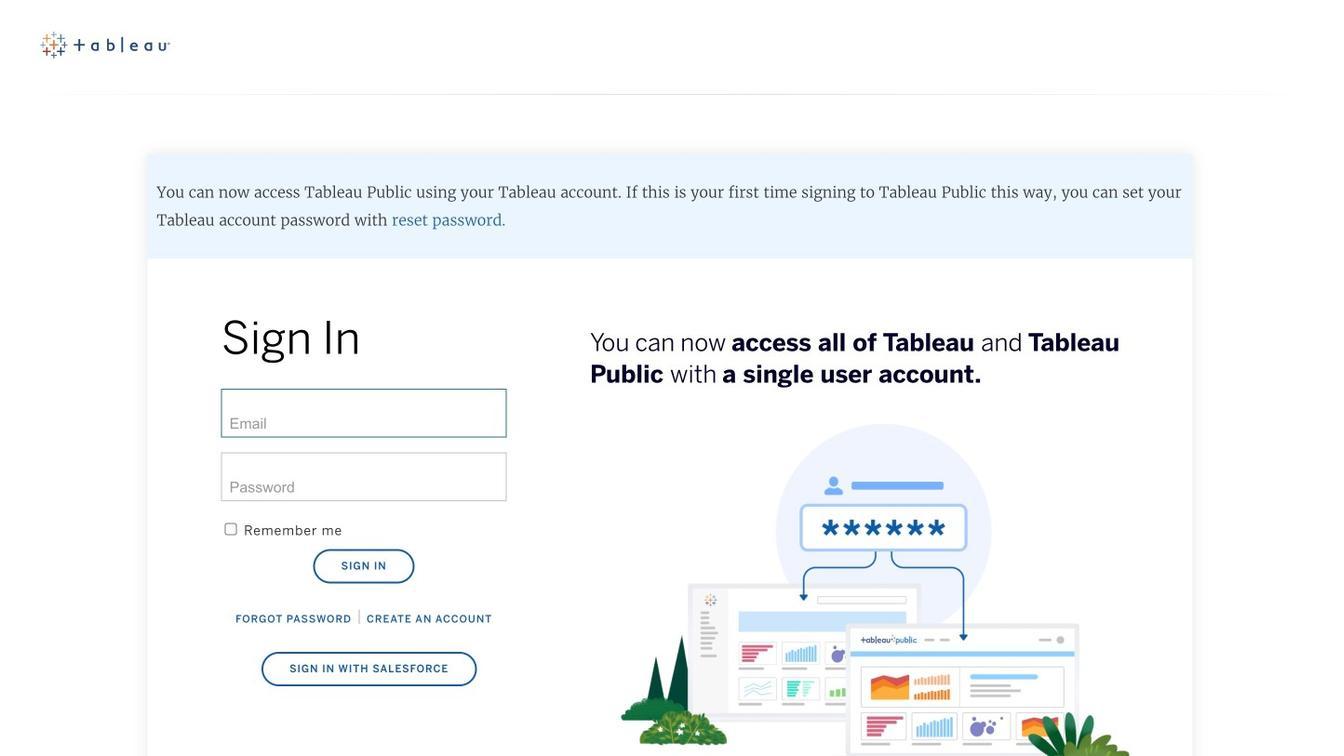 Task type: describe. For each thing, give the bounding box(es) containing it.
tableau software image
[[40, 32, 170, 59]]

Email email field
[[221, 389, 507, 438]]

Password password field
[[221, 453, 507, 502]]



Task type: vqa. For each thing, say whether or not it's contained in the screenshot.
'tableau conference' image
no



Task type: locate. For each thing, give the bounding box(es) containing it.
None checkbox
[[225, 524, 237, 536]]



